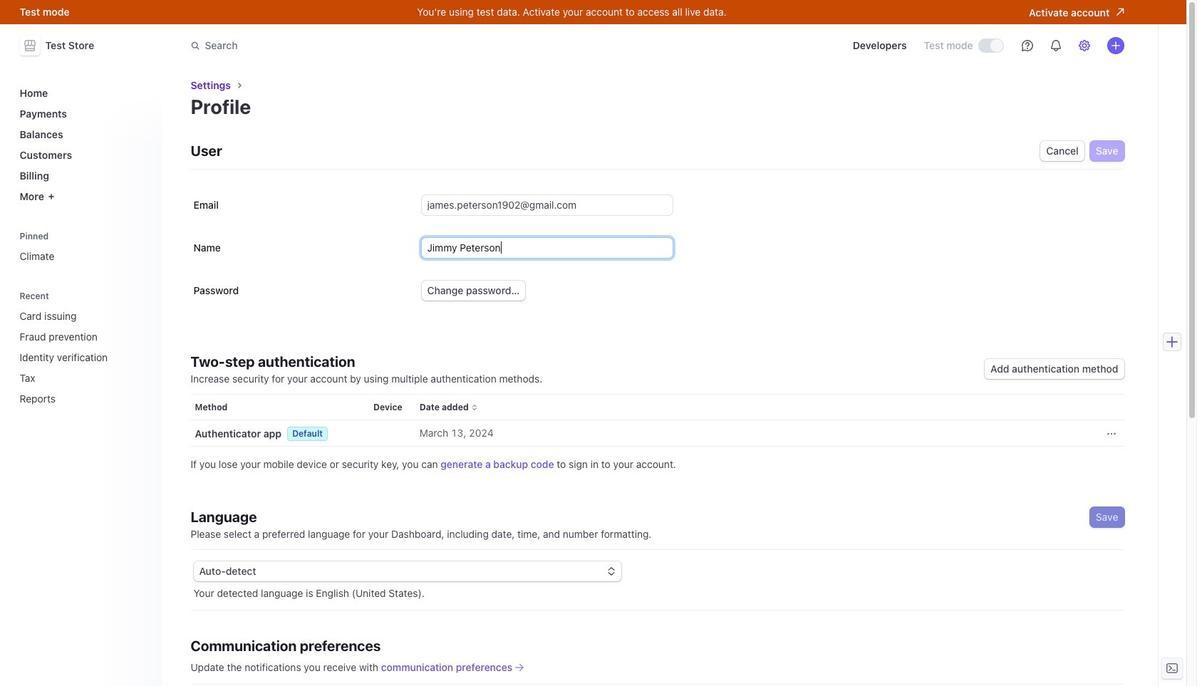 Task type: describe. For each thing, give the bounding box(es) containing it.
help image
[[1022, 40, 1033, 51]]

core navigation links element
[[14, 81, 154, 208]]

pinned element
[[14, 231, 154, 268]]

Test mode checkbox
[[979, 39, 1003, 52]]

settings image
[[1079, 40, 1090, 51]]

1 recent element from the top
[[14, 291, 154, 411]]



Task type: vqa. For each thing, say whether or not it's contained in the screenshot.
invoices within FINISH SETTING UP INVOICES ACTIVATE PAYMENTS TO START CHARGING CUSTOMERS WITH INVOICES.
no



Task type: locate. For each thing, give the bounding box(es) containing it.
2 recent element from the top
[[14, 304, 154, 411]]

notifications image
[[1050, 40, 1062, 51]]

None search field
[[182, 32, 584, 59]]

None email field
[[422, 195, 673, 215]]

None text field
[[422, 238, 673, 258]]

Search text field
[[182, 32, 584, 59]]

recent element
[[14, 291, 154, 411], [14, 304, 154, 411]]

row actions image
[[1107, 429, 1116, 438]]



